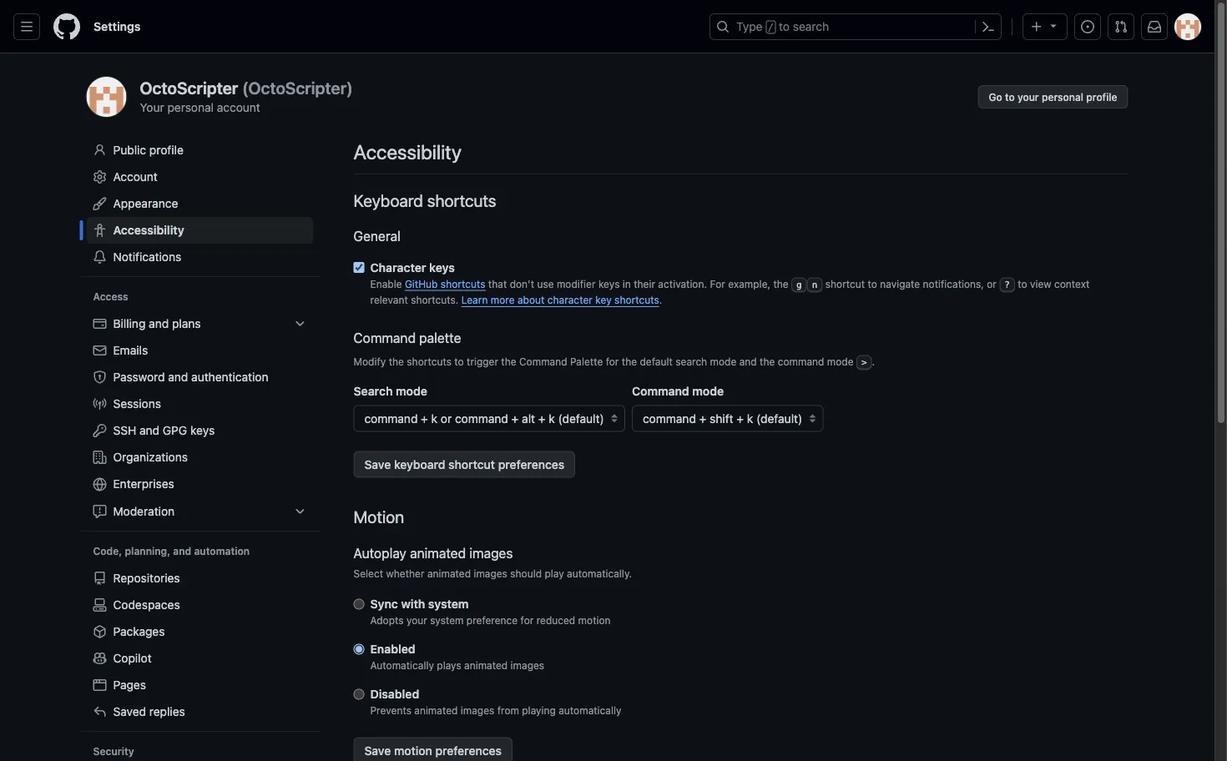Task type: locate. For each thing, give the bounding box(es) containing it.
type / to search
[[736, 20, 829, 33]]

that
[[488, 278, 507, 290]]

your inside go to your personal profile link
[[1018, 91, 1039, 103]]

use
[[537, 278, 554, 290]]

and left plans
[[149, 317, 169, 331]]

learn more about character key shortcuts link
[[461, 294, 659, 306]]

save
[[364, 458, 391, 471], [364, 744, 391, 758]]

command down the default
[[632, 385, 689, 398]]

0 vertical spatial system
[[428, 597, 469, 611]]

shortcut inside n shortcut to navigate notifications, or ?
[[825, 278, 865, 290]]

0 horizontal spatial personal
[[167, 100, 214, 114]]

accessibility up keyboard shortcuts
[[354, 140, 462, 164]]

1 vertical spatial shortcut
[[448, 458, 495, 471]]

0 vertical spatial command
[[354, 330, 416, 345]]

account
[[113, 170, 158, 184]]

profile down the "issue opened" image
[[1086, 91, 1117, 103]]

keys
[[429, 260, 455, 274], [598, 278, 620, 290], [190, 424, 215, 437]]

save left keyboard
[[364, 458, 391, 471]]

(octoscripter)
[[242, 78, 353, 98]]

automatically
[[370, 660, 434, 672]]

the left the command
[[760, 356, 775, 368]]

1 vertical spatial command
[[519, 356, 567, 368]]

your down sync with system
[[406, 615, 427, 627]]

to left navigate
[[868, 278, 877, 290]]

command left palette
[[519, 356, 567, 368]]

pages link
[[86, 672, 313, 699]]

0 vertical spatial preferences
[[498, 458, 565, 471]]

1 vertical spatial accessibility
[[113, 223, 184, 237]]

whether
[[386, 568, 425, 580]]

notifications image
[[1148, 20, 1161, 33]]

.
[[659, 294, 662, 306], [872, 356, 875, 368]]

enabled
[[370, 643, 415, 656]]

code, planning, and automation list
[[86, 565, 313, 725]]

gear image
[[93, 170, 106, 184]]

0 horizontal spatial command
[[354, 330, 416, 345]]

gpg
[[163, 424, 187, 437]]

0 vertical spatial accessibility
[[354, 140, 462, 164]]

personal inside octoscripter (octoscripter) your personal account
[[167, 100, 214, 114]]

1 horizontal spatial profile
[[1086, 91, 1117, 103]]

shortcut right keyboard
[[448, 458, 495, 471]]

git pull request image
[[1114, 20, 1128, 33]]

character
[[547, 294, 593, 306]]

0 horizontal spatial keys
[[190, 424, 215, 437]]

1 horizontal spatial .
[[872, 356, 875, 368]]

reduced
[[536, 615, 575, 627]]

and up repositories link at left
[[173, 546, 191, 557]]

homepage image
[[53, 13, 80, 40]]

to right ?
[[1018, 278, 1027, 290]]

their
[[634, 278, 655, 290]]

billing and plans button
[[86, 311, 313, 337]]

1 vertical spatial preferences
[[435, 744, 502, 758]]

for inside modify the shortcuts to trigger the command palette for the default search mode and the command mode > .
[[606, 356, 619, 368]]

1 vertical spatial save
[[364, 744, 391, 758]]

mode
[[710, 356, 737, 368], [827, 356, 854, 368], [396, 385, 427, 398], [692, 385, 724, 398]]

modifier
[[557, 278, 596, 290]]

0 vertical spatial your
[[1018, 91, 1039, 103]]

to inside modify the shortcuts to trigger the command palette for the default search mode and the command mode > .
[[454, 356, 464, 368]]

personal
[[1042, 91, 1084, 103], [167, 100, 214, 114]]

to right /
[[779, 20, 790, 33]]

personal for (octoscripter)
[[167, 100, 214, 114]]

0 horizontal spatial .
[[659, 294, 662, 306]]

and left the command
[[739, 356, 757, 368]]

search up command mode
[[676, 356, 707, 368]]

keys up github shortcuts link
[[429, 260, 455, 274]]

system for your
[[430, 615, 464, 627]]

and right ssh
[[139, 424, 160, 437]]

shortcuts down 'palette'
[[407, 356, 452, 368]]

organization image
[[93, 451, 106, 464]]

command palette
[[354, 330, 461, 345]]

for left the reduced
[[521, 615, 534, 627]]

0 horizontal spatial accessibility
[[113, 223, 184, 237]]

Enabled radio
[[354, 644, 364, 655]]

1 vertical spatial .
[[872, 356, 875, 368]]

your inside autoplay animated images element
[[406, 615, 427, 627]]

shortcuts up learn
[[441, 278, 485, 290]]

from
[[497, 705, 519, 717]]

with
[[401, 597, 425, 611]]

Sync with system radio
[[354, 599, 364, 610]]

shortcut right n
[[825, 278, 865, 290]]

command mode
[[632, 385, 724, 398]]

1 horizontal spatial personal
[[1042, 91, 1084, 103]]

g
[[796, 280, 802, 290]]

go to your personal profile link
[[978, 85, 1128, 109]]

enterprises
[[113, 477, 174, 491]]

0 horizontal spatial shortcut
[[448, 458, 495, 471]]

your
[[140, 100, 164, 114]]

0 vertical spatial shortcut
[[825, 278, 865, 290]]

command
[[778, 356, 824, 368]]

preference
[[467, 615, 518, 627]]

0 horizontal spatial search
[[676, 356, 707, 368]]

enable github shortcuts that don't use modifier keys in their activation.         for example, the g
[[370, 278, 802, 290]]

your right the go
[[1018, 91, 1039, 103]]

settings link
[[87, 13, 147, 40]]

save for save keyboard shortcut preferences
[[364, 458, 391, 471]]

for right palette
[[606, 356, 619, 368]]

Character keys checkbox
[[354, 262, 364, 273]]

your
[[1018, 91, 1039, 103], [406, 615, 427, 627]]

and inside billing and plans dropdown button
[[149, 317, 169, 331]]

1 horizontal spatial your
[[1018, 91, 1039, 103]]

and down emails link
[[168, 370, 188, 384]]

automatically plays animated images
[[370, 660, 544, 672]]

1 horizontal spatial for
[[606, 356, 619, 368]]

0 vertical spatial search
[[793, 20, 829, 33]]

and for authentication
[[168, 370, 188, 384]]

0 vertical spatial for
[[606, 356, 619, 368]]

1 vertical spatial motion
[[394, 744, 432, 758]]

profile
[[1086, 91, 1117, 103], [149, 143, 184, 157]]

0 vertical spatial save
[[364, 458, 391, 471]]

motion right the reduced
[[578, 615, 611, 627]]

1 vertical spatial system
[[430, 615, 464, 627]]

and inside password and authentication link
[[168, 370, 188, 384]]

shortcuts inside modify the shortcuts to trigger the command palette for the default search mode and the command mode > .
[[407, 356, 452, 368]]

disabled
[[370, 688, 419, 701]]

. right '>'
[[872, 356, 875, 368]]

autoplay animated images element
[[354, 543, 1128, 761]]

to inside to view context relevant shortcuts.
[[1018, 278, 1027, 290]]

person image
[[93, 144, 106, 157]]

1 vertical spatial search
[[676, 356, 707, 368]]

to left trigger
[[454, 356, 464, 368]]

system down sync with system
[[430, 615, 464, 627]]

accessibility up notifications
[[113, 223, 184, 237]]

trigger
[[467, 356, 498, 368]]

1 save from the top
[[364, 458, 391, 471]]

notifications,
[[923, 278, 984, 290]]

profile right public
[[149, 143, 184, 157]]

?
[[1005, 280, 1010, 290]]

type
[[736, 20, 763, 33]]

command for command palette
[[354, 330, 416, 345]]

1 vertical spatial your
[[406, 615, 427, 627]]

select
[[354, 568, 383, 580]]

save down prevents
[[364, 744, 391, 758]]

save keyboard shortcut preferences
[[364, 458, 565, 471]]

2 vertical spatial command
[[632, 385, 689, 398]]

the inside the enable github shortcuts that don't use modifier keys in their activation.         for example, the g
[[773, 278, 789, 290]]

0 vertical spatial keys
[[429, 260, 455, 274]]

0 vertical spatial .
[[659, 294, 662, 306]]

1 horizontal spatial command
[[519, 356, 567, 368]]

1 vertical spatial for
[[521, 615, 534, 627]]

for
[[710, 278, 725, 290]]

prevents
[[370, 705, 411, 717]]

keys inside access list
[[190, 424, 215, 437]]

0 horizontal spatial motion
[[394, 744, 432, 758]]

github shortcuts link
[[405, 278, 485, 290]]

automation
[[194, 546, 250, 557]]

authentication
[[191, 370, 268, 384]]

and inside ssh and gpg keys link
[[139, 424, 160, 437]]

1 vertical spatial keys
[[598, 278, 620, 290]]

shortcuts down their
[[614, 294, 659, 306]]

pages
[[113, 678, 146, 692]]

2 save from the top
[[364, 744, 391, 758]]

more
[[491, 294, 515, 306]]

don't
[[510, 278, 534, 290]]

password
[[113, 370, 165, 384]]

0 horizontal spatial for
[[521, 615, 534, 627]]

search right /
[[793, 20, 829, 33]]

save inside autoplay animated images element
[[364, 744, 391, 758]]

1 horizontal spatial shortcut
[[825, 278, 865, 290]]

1 horizontal spatial motion
[[578, 615, 611, 627]]

notifications link
[[86, 244, 313, 270]]

. inside modify the shortcuts to trigger the command palette for the default search mode and the command mode > .
[[872, 356, 875, 368]]

images
[[469, 545, 513, 561], [474, 568, 507, 580], [511, 660, 544, 672], [461, 705, 494, 717]]

should
[[510, 568, 542, 580]]

system right with
[[428, 597, 469, 611]]

billing
[[113, 317, 146, 331]]

the left g
[[773, 278, 789, 290]]

keys down 'sessions' link
[[190, 424, 215, 437]]

2 horizontal spatial keys
[[598, 278, 620, 290]]

emails link
[[86, 337, 313, 364]]

personal right the go
[[1042, 91, 1084, 103]]

keys up "key"
[[598, 278, 620, 290]]

2 horizontal spatial command
[[632, 385, 689, 398]]

. down "activation."
[[659, 294, 662, 306]]

images left should
[[474, 568, 507, 580]]

key image
[[93, 424, 106, 437]]

organizations link
[[86, 444, 313, 471]]

the
[[773, 278, 789, 290], [389, 356, 404, 368], [501, 356, 516, 368], [622, 356, 637, 368], [760, 356, 775, 368]]

about
[[518, 294, 545, 306]]

1 vertical spatial profile
[[149, 143, 184, 157]]

command
[[354, 330, 416, 345], [519, 356, 567, 368], [632, 385, 689, 398]]

shortcuts inside the enable github shortcuts that don't use modifier keys in their activation.         for example, the g
[[441, 278, 485, 290]]

images up the "playing"
[[511, 660, 544, 672]]

packages link
[[86, 619, 313, 645]]

command up modify in the left of the page
[[354, 330, 416, 345]]

appearance
[[113, 197, 178, 210]]

notifications
[[113, 250, 181, 264]]

Disabled radio
[[354, 689, 364, 700]]

0 horizontal spatial your
[[406, 615, 427, 627]]

personal down octoscripter
[[167, 100, 214, 114]]

2 vertical spatial keys
[[190, 424, 215, 437]]

saved replies link
[[86, 699, 313, 725]]

motion down prevents
[[394, 744, 432, 758]]



Task type: vqa. For each thing, say whether or not it's contained in the screenshot.
TABLE icon on the top left
no



Task type: describe. For each thing, give the bounding box(es) containing it.
account link
[[86, 164, 313, 190]]

accessibility image
[[93, 224, 106, 237]]

package image
[[93, 625, 106, 639]]

play
[[545, 568, 564, 580]]

octoscripter (octoscripter) your personal account
[[140, 78, 353, 114]]

plus image
[[1030, 20, 1043, 33]]

packages
[[113, 625, 165, 639]]

mail image
[[93, 344, 106, 357]]

repositories link
[[86, 565, 313, 592]]

codespaces image
[[93, 599, 106, 612]]

save keyboard shortcut preferences button
[[354, 451, 575, 478]]

0 horizontal spatial profile
[[149, 143, 184, 157]]

preferences inside autoplay animated images element
[[435, 744, 502, 758]]

/
[[768, 22, 774, 33]]

autoplay
[[354, 545, 406, 561]]

paintbrush image
[[93, 197, 106, 210]]

plans
[[172, 317, 201, 331]]

and for plans
[[149, 317, 169, 331]]

system for with
[[428, 597, 469, 611]]

and inside modify the shortcuts to trigger the command palette for the default search mode and the command mode > .
[[739, 356, 757, 368]]

keys inside the enable github shortcuts that don't use modifier keys in their activation.         for example, the g
[[598, 278, 620, 290]]

animated up whether
[[410, 545, 466, 561]]

view
[[1030, 278, 1052, 290]]

public profile
[[113, 143, 184, 157]]

codespaces
[[113, 598, 180, 612]]

personal for to
[[1042, 91, 1084, 103]]

access
[[93, 291, 128, 303]]

character
[[370, 260, 426, 274]]

key
[[595, 294, 612, 306]]

sessions
[[113, 397, 161, 411]]

the down command palette on the left of page
[[389, 356, 404, 368]]

1 horizontal spatial keys
[[429, 260, 455, 274]]

go
[[989, 91, 1002, 103]]

reply image
[[93, 705, 106, 719]]

sync with system
[[370, 597, 469, 611]]

code,
[[93, 546, 122, 557]]

command palette image
[[982, 20, 995, 33]]

public
[[113, 143, 146, 157]]

globe image
[[93, 478, 106, 491]]

the left the default
[[622, 356, 637, 368]]

automatically.
[[567, 568, 632, 580]]

save motion preferences
[[364, 744, 502, 758]]

example,
[[728, 278, 771, 290]]

save for save motion preferences
[[364, 744, 391, 758]]

public profile link
[[86, 137, 313, 164]]

0 vertical spatial profile
[[1086, 91, 1117, 103]]

enable
[[370, 278, 402, 290]]

planning,
[[125, 546, 170, 557]]

copilot image
[[93, 652, 106, 665]]

and for gpg
[[139, 424, 160, 437]]

save motion preferences button
[[354, 738, 513, 761]]

enterprises link
[[86, 471, 313, 498]]

1 horizontal spatial accessibility
[[354, 140, 462, 164]]

autoplay animated images
[[354, 545, 513, 561]]

context
[[1054, 278, 1090, 290]]

password and authentication
[[113, 370, 268, 384]]

command inside modify the shortcuts to trigger the command palette for the default search mode and the command mode > .
[[519, 356, 567, 368]]

search inside modify the shortcuts to trigger the command palette for the default search mode and the command mode > .
[[676, 356, 707, 368]]

the right trigger
[[501, 356, 516, 368]]

copilot link
[[86, 645, 313, 672]]

password and authentication link
[[86, 364, 313, 391]]

palette
[[419, 330, 461, 345]]

or
[[987, 278, 997, 290]]

motion inside button
[[394, 744, 432, 758]]

animated up save motion preferences button
[[414, 705, 458, 717]]

animated down autoplay animated images
[[427, 568, 471, 580]]

learn more about character key shortcuts .
[[461, 294, 662, 306]]

relevant
[[370, 294, 408, 306]]

copilot
[[113, 652, 152, 665]]

sync
[[370, 597, 398, 611]]

issue opened image
[[1081, 20, 1094, 33]]

browser image
[[93, 679, 106, 692]]

command for command mode
[[632, 385, 689, 398]]

0 vertical spatial motion
[[578, 615, 611, 627]]

ssh and gpg keys
[[113, 424, 215, 437]]

1 horizontal spatial search
[[793, 20, 829, 33]]

palette
[[570, 356, 603, 368]]

repositories
[[113, 571, 180, 585]]

navigate
[[880, 278, 920, 290]]

sessions link
[[86, 391, 313, 417]]

modify
[[354, 356, 386, 368]]

automatically
[[559, 705, 622, 717]]

shield lock image
[[93, 371, 106, 384]]

to right the go
[[1005, 91, 1015, 103]]

animated right plays
[[464, 660, 508, 672]]

codespaces link
[[86, 592, 313, 619]]

code, planning, and automation
[[93, 546, 250, 557]]

motion
[[354, 507, 404, 527]]

shortcuts.
[[411, 294, 459, 306]]

organizations
[[113, 450, 188, 464]]

@octoscripter image
[[86, 77, 126, 117]]

for inside autoplay animated images element
[[521, 615, 534, 627]]

select whether animated images should play automatically.
[[354, 568, 632, 580]]

keyboard
[[394, 458, 445, 471]]

octoscripter
[[140, 78, 238, 98]]

character keys
[[370, 260, 455, 274]]

settings
[[93, 20, 141, 33]]

search mode
[[354, 385, 427, 398]]

moderation button
[[86, 498, 313, 525]]

images left from
[[461, 705, 494, 717]]

shortcuts right keyboard
[[427, 190, 496, 210]]

>
[[861, 357, 867, 368]]

security
[[93, 746, 134, 758]]

search
[[354, 385, 393, 398]]

images up select whether animated images should play automatically.
[[469, 545, 513, 561]]

github
[[405, 278, 438, 290]]

to inside n shortcut to navigate notifications, or ?
[[868, 278, 877, 290]]

broadcast image
[[93, 397, 106, 411]]

general
[[354, 228, 401, 244]]

shortcut inside button
[[448, 458, 495, 471]]

moderation
[[113, 505, 175, 518]]

access list
[[86, 311, 313, 525]]

repo image
[[93, 572, 106, 585]]

playing
[[522, 705, 556, 717]]

keyboard shortcuts
[[354, 190, 496, 210]]

billing and plans
[[113, 317, 201, 331]]

saved replies
[[113, 705, 185, 719]]

bell image
[[93, 250, 106, 264]]

triangle down image
[[1047, 19, 1060, 32]]



